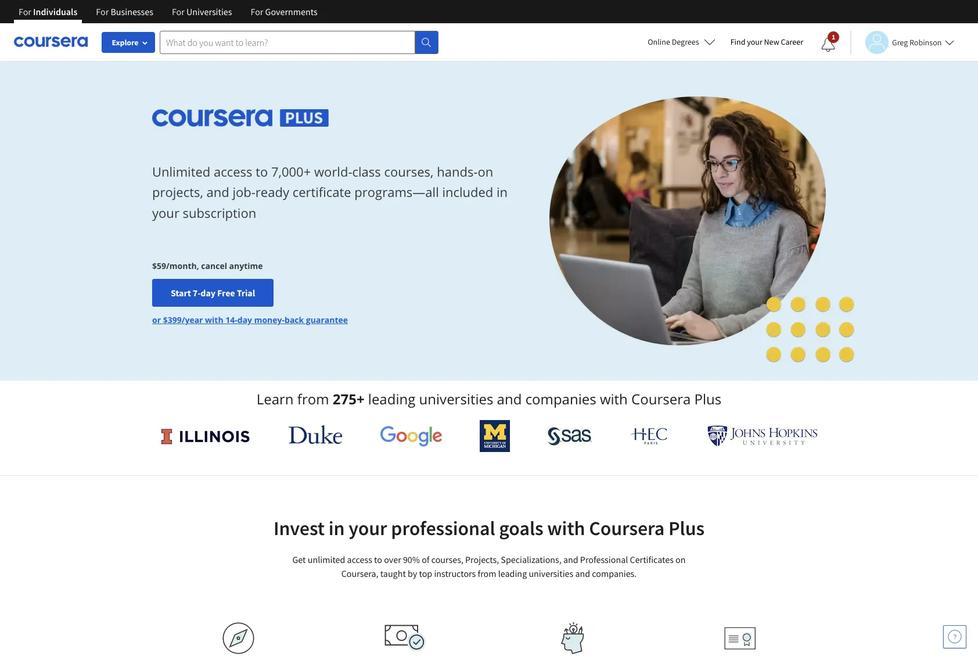 Task type: describe. For each thing, give the bounding box(es) containing it.
robinson
[[910, 37, 942, 47]]

7-
[[193, 287, 201, 299]]

learn
[[257, 389, 294, 409]]

unlimited certificates image
[[725, 627, 756, 650]]

start 7-day free trial button
[[152, 279, 274, 307]]

guarantee
[[306, 315, 348, 326]]

explore
[[112, 37, 139, 48]]

1 vertical spatial plus
[[669, 516, 705, 540]]

ready
[[256, 183, 289, 201]]

class
[[352, 163, 381, 180]]

for for individuals
[[19, 6, 31, 17]]

0 vertical spatial plus
[[695, 389, 722, 409]]

greg robinson
[[893, 37, 942, 47]]

7,000+
[[271, 163, 311, 180]]

flexible learning image
[[553, 622, 593, 654]]

$59
[[152, 261, 166, 272]]

online
[[648, 37, 671, 47]]

access inside get unlimited access to over 90% of courses, projects, specializations, and professional certificates on coursera, taught by top instructors from leading universities and companies.
[[347, 554, 372, 565]]

1
[[832, 33, 836, 41]]

degrees
[[672, 37, 700, 47]]

0 horizontal spatial in
[[329, 516, 345, 540]]

start 7-day free trial
[[171, 287, 255, 299]]

professional
[[391, 516, 495, 540]]

hec paris image
[[630, 424, 670, 448]]

for universities
[[172, 6, 232, 17]]

coursera image
[[14, 33, 88, 51]]

1 horizontal spatial your
[[349, 516, 387, 540]]

cancel
[[201, 261, 227, 272]]

/month,
[[166, 261, 199, 272]]

to inside get unlimited access to over 90% of courses, projects, specializations, and professional certificates on coursera, taught by top instructors from leading universities and companies.
[[374, 554, 382, 565]]

or $399 /year with 14-day money-back guarantee
[[152, 315, 348, 326]]

invest
[[274, 516, 325, 540]]

top
[[419, 568, 433, 579]]

in inside unlimited access to 7,000+ world-class courses, hands-on projects, and job-ready certificate programs—all included in your subscription
[[497, 183, 508, 201]]

companies
[[526, 389, 597, 409]]

job-
[[233, 183, 256, 201]]

and down professional
[[576, 568, 591, 579]]

0 vertical spatial with
[[205, 315, 224, 326]]

duke university image
[[289, 425, 342, 444]]

for governments
[[251, 6, 318, 17]]

$59 /month, cancel anytime
[[152, 261, 263, 272]]

world-
[[314, 163, 352, 180]]

certificates
[[630, 554, 674, 565]]

from inside get unlimited access to over 90% of courses, projects, specializations, and professional certificates on coursera, taught by top instructors from leading universities and companies.
[[478, 568, 497, 579]]

professional
[[581, 554, 628, 565]]

get
[[293, 554, 306, 565]]

certificate
[[293, 183, 351, 201]]

What do you want to learn? text field
[[160, 31, 416, 54]]

university of michigan image
[[480, 420, 510, 452]]

learn from 275+ leading universities and companies with coursera plus
[[257, 389, 722, 409]]

career
[[781, 37, 804, 47]]

/year
[[182, 315, 203, 326]]

access inside unlimited access to 7,000+ world-class courses, hands-on projects, and job-ready certificate programs—all included in your subscription
[[214, 163, 253, 180]]

learn anything image
[[222, 622, 254, 654]]

university of illinois at urbana-champaign image
[[160, 427, 251, 445]]

online degrees button
[[639, 29, 725, 55]]

google image
[[380, 425, 443, 447]]

90%
[[403, 554, 420, 565]]

1 horizontal spatial with
[[548, 516, 586, 540]]

1 vertical spatial coursera
[[589, 516, 665, 540]]

for individuals
[[19, 6, 77, 17]]



Task type: locate. For each thing, give the bounding box(es) containing it.
2 vertical spatial with
[[548, 516, 586, 540]]

greg
[[893, 37, 909, 47]]

on right 'certificates'
[[676, 554, 686, 565]]

day inside button
[[201, 287, 216, 299]]

unlimited
[[152, 163, 211, 180]]

online degrees
[[648, 37, 700, 47]]

275+
[[333, 389, 365, 409]]

to inside unlimited access to 7,000+ world-class courses, hands-on projects, and job-ready certificate programs—all included in your subscription
[[256, 163, 268, 180]]

1 vertical spatial leading
[[498, 568, 527, 579]]

trial
[[237, 287, 255, 299]]

with left 14-
[[205, 315, 224, 326]]

unlimited access to 7,000+ world-class courses, hands-on projects, and job-ready certificate programs—all included in your subscription
[[152, 163, 508, 221]]

access up job-
[[214, 163, 253, 180]]

instructors
[[434, 568, 476, 579]]

or
[[152, 315, 161, 326]]

0 horizontal spatial to
[[256, 163, 268, 180]]

0 vertical spatial on
[[478, 163, 494, 180]]

your down projects,
[[152, 204, 180, 221]]

included
[[443, 183, 494, 201]]

and
[[207, 183, 229, 201], [497, 389, 522, 409], [564, 554, 579, 565], [576, 568, 591, 579]]

on inside get unlimited access to over 90% of courses, projects, specializations, and professional certificates on coursera, taught by top instructors from leading universities and companies.
[[676, 554, 686, 565]]

0 horizontal spatial access
[[214, 163, 253, 180]]

coursera up hec paris image
[[632, 389, 691, 409]]

14-
[[226, 315, 238, 326]]

2 horizontal spatial with
[[600, 389, 628, 409]]

1 for from the left
[[19, 6, 31, 17]]

0 horizontal spatial universities
[[419, 389, 494, 409]]

0 vertical spatial access
[[214, 163, 253, 180]]

with right goals
[[548, 516, 586, 540]]

your inside find your new career link
[[748, 37, 763, 47]]

for left governments
[[251, 6, 264, 17]]

back
[[285, 315, 304, 326]]

1 horizontal spatial universities
[[529, 568, 574, 579]]

1 horizontal spatial on
[[676, 554, 686, 565]]

for for governments
[[251, 6, 264, 17]]

by
[[408, 568, 417, 579]]

courses, inside get unlimited access to over 90% of courses, projects, specializations, and professional certificates on coursera, taught by top instructors from leading universities and companies.
[[432, 554, 464, 565]]

on inside unlimited access to 7,000+ world-class courses, hands-on projects, and job-ready certificate programs—all included in your subscription
[[478, 163, 494, 180]]

courses,
[[384, 163, 434, 180], [432, 554, 464, 565]]

0 vertical spatial day
[[201, 287, 216, 299]]

businesses
[[111, 6, 153, 17]]

on up included
[[478, 163, 494, 180]]

1 vertical spatial your
[[152, 204, 180, 221]]

projects,
[[152, 183, 203, 201]]

3 for from the left
[[172, 6, 185, 17]]

from left 275+
[[297, 389, 329, 409]]

0 vertical spatial coursera
[[632, 389, 691, 409]]

free
[[217, 287, 235, 299]]

show notifications image
[[822, 38, 836, 52]]

0 horizontal spatial day
[[201, 287, 216, 299]]

for left the individuals
[[19, 6, 31, 17]]

companies.
[[592, 568, 637, 579]]

leading up "google" image
[[368, 389, 416, 409]]

for for businesses
[[96, 6, 109, 17]]

for for universities
[[172, 6, 185, 17]]

coursera plus image
[[152, 109, 329, 127]]

day
[[201, 287, 216, 299], [238, 315, 252, 326]]

$399
[[163, 315, 182, 326]]

0 horizontal spatial leading
[[368, 389, 416, 409]]

governments
[[265, 6, 318, 17]]

plus
[[695, 389, 722, 409], [669, 516, 705, 540]]

universities down specializations,
[[529, 568, 574, 579]]

1 vertical spatial on
[[676, 554, 686, 565]]

access
[[214, 163, 253, 180], [347, 554, 372, 565]]

money-
[[254, 315, 285, 326]]

projects,
[[466, 554, 499, 565]]

universities
[[419, 389, 494, 409], [529, 568, 574, 579]]

0 horizontal spatial on
[[478, 163, 494, 180]]

coursera up professional
[[589, 516, 665, 540]]

of
[[422, 554, 430, 565]]

0 horizontal spatial your
[[152, 204, 180, 221]]

day left the 'free'
[[201, 287, 216, 299]]

find your new career
[[731, 37, 804, 47]]

greg robinson button
[[851, 31, 955, 54]]

leading inside get unlimited access to over 90% of courses, projects, specializations, and professional certificates on coursera, taught by top instructors from leading universities and companies.
[[498, 568, 527, 579]]

to left the over
[[374, 554, 382, 565]]

in up unlimited
[[329, 516, 345, 540]]

0 vertical spatial universities
[[419, 389, 494, 409]]

for
[[19, 6, 31, 17], [96, 6, 109, 17], [172, 6, 185, 17], [251, 6, 264, 17]]

over
[[384, 554, 401, 565]]

universities up university of michigan image
[[419, 389, 494, 409]]

1 vertical spatial from
[[478, 568, 497, 579]]

leading down specializations,
[[498, 568, 527, 579]]

courses, inside unlimited access to 7,000+ world-class courses, hands-on projects, and job-ready certificate programs—all included in your subscription
[[384, 163, 434, 180]]

anytime
[[229, 261, 263, 272]]

1 horizontal spatial to
[[374, 554, 382, 565]]

coursera,
[[342, 568, 379, 579]]

find your new career link
[[725, 35, 810, 49]]

get unlimited access to over 90% of courses, projects, specializations, and professional certificates on coursera, taught by top instructors from leading universities and companies.
[[293, 554, 686, 579]]

for left universities
[[172, 6, 185, 17]]

hands-
[[437, 163, 478, 180]]

1 vertical spatial courses,
[[432, 554, 464, 565]]

coursera
[[632, 389, 691, 409], [589, 516, 665, 540]]

johns hopkins university image
[[708, 425, 818, 447]]

0 vertical spatial from
[[297, 389, 329, 409]]

from down projects,
[[478, 568, 497, 579]]

courses, up instructors
[[432, 554, 464, 565]]

1 vertical spatial to
[[374, 554, 382, 565]]

in
[[497, 183, 508, 201], [329, 516, 345, 540]]

your
[[748, 37, 763, 47], [152, 204, 180, 221], [349, 516, 387, 540]]

1 button
[[812, 31, 845, 59]]

0 vertical spatial courses,
[[384, 163, 434, 180]]

1 horizontal spatial in
[[497, 183, 508, 201]]

unlimited
[[308, 554, 345, 565]]

0 horizontal spatial with
[[205, 315, 224, 326]]

2 horizontal spatial your
[[748, 37, 763, 47]]

and up university of michigan image
[[497, 389, 522, 409]]

1 vertical spatial day
[[238, 315, 252, 326]]

save money image
[[385, 625, 427, 652]]

and inside unlimited access to 7,000+ world-class courses, hands-on projects, and job-ready certificate programs—all included in your subscription
[[207, 183, 229, 201]]

1 vertical spatial with
[[600, 389, 628, 409]]

new
[[765, 37, 780, 47]]

0 vertical spatial in
[[497, 183, 508, 201]]

0 horizontal spatial from
[[297, 389, 329, 409]]

1 vertical spatial access
[[347, 554, 372, 565]]

for left businesses
[[96, 6, 109, 17]]

find
[[731, 37, 746, 47]]

to up ready
[[256, 163, 268, 180]]

your up the over
[[349, 516, 387, 540]]

1 vertical spatial universities
[[529, 568, 574, 579]]

None search field
[[160, 31, 439, 54]]

day left money-
[[238, 315, 252, 326]]

sas image
[[548, 427, 592, 445]]

invest in your professional goals with coursera plus
[[274, 516, 705, 540]]

and left professional
[[564, 554, 579, 565]]

universities
[[187, 6, 232, 17]]

subscription
[[183, 204, 256, 221]]

courses, up programs—all
[[384, 163, 434, 180]]

for businesses
[[96, 6, 153, 17]]

on
[[478, 163, 494, 180], [676, 554, 686, 565]]

taught
[[381, 568, 406, 579]]

banner navigation
[[9, 0, 327, 23]]

1 vertical spatial in
[[329, 516, 345, 540]]

to
[[256, 163, 268, 180], [374, 554, 382, 565]]

goals
[[499, 516, 544, 540]]

0 vertical spatial to
[[256, 163, 268, 180]]

1 horizontal spatial from
[[478, 568, 497, 579]]

specializations,
[[501, 554, 562, 565]]

access up coursera,
[[347, 554, 372, 565]]

with
[[205, 315, 224, 326], [600, 389, 628, 409], [548, 516, 586, 540]]

your inside unlimited access to 7,000+ world-class courses, hands-on projects, and job-ready certificate programs—all included in your subscription
[[152, 204, 180, 221]]

with right companies
[[600, 389, 628, 409]]

individuals
[[33, 6, 77, 17]]

explore button
[[102, 32, 155, 53]]

help center image
[[948, 630, 962, 644]]

2 vertical spatial your
[[349, 516, 387, 540]]

4 for from the left
[[251, 6, 264, 17]]

2 for from the left
[[96, 6, 109, 17]]

programs—all
[[355, 183, 439, 201]]

in right included
[[497, 183, 508, 201]]

universities inside get unlimited access to over 90% of courses, projects, specializations, and professional certificates on coursera, taught by top instructors from leading universities and companies.
[[529, 568, 574, 579]]

0 vertical spatial leading
[[368, 389, 416, 409]]

your right find
[[748, 37, 763, 47]]

start
[[171, 287, 191, 299]]

leading
[[368, 389, 416, 409], [498, 568, 527, 579]]

1 horizontal spatial leading
[[498, 568, 527, 579]]

and up subscription
[[207, 183, 229, 201]]

1 horizontal spatial access
[[347, 554, 372, 565]]

from
[[297, 389, 329, 409], [478, 568, 497, 579]]

0 vertical spatial your
[[748, 37, 763, 47]]

1 horizontal spatial day
[[238, 315, 252, 326]]



Task type: vqa. For each thing, say whether or not it's contained in the screenshot.
first For from the right
yes



